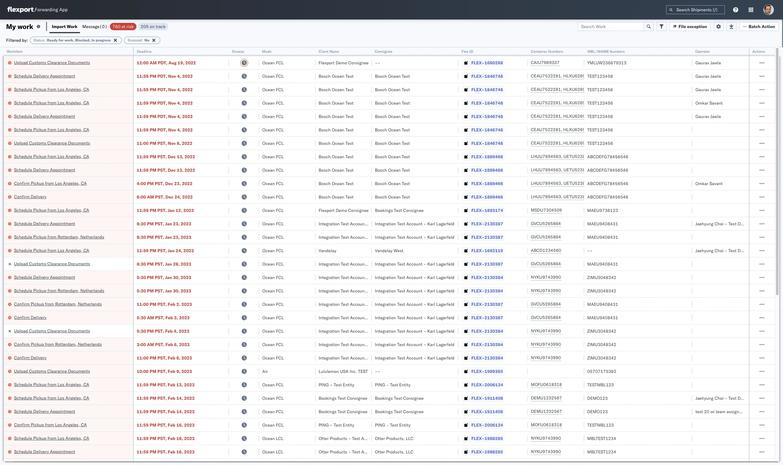 Task type: describe. For each thing, give the bounding box(es) containing it.
3 lhuu7894563, uetu5238478 from the top
[[531, 181, 594, 186]]

24 ocean fcl from the top
[[263, 383, 284, 388]]

schedule pickup from los angeles, ca for 11:59 pm pst, jan 12, 2023
[[14, 208, 89, 213]]

11:59 pm pst, jan 24, 2023
[[137, 248, 194, 254]]

11:00 for 11:00 pm pst, nov 8, 2022
[[137, 141, 149, 146]]

28,
[[173, 262, 180, 267]]

Search Shipments (/) text field
[[667, 5, 726, 14]]

flex-1660288
[[472, 60, 504, 66]]

am for 6:00
[[147, 194, 154, 200]]

appointment for 11:59 pm pst, feb 16, 2023
[[50, 450, 75, 455]]

flex-1893174
[[472, 208, 504, 213]]

1 vertical spatial --
[[588, 248, 593, 254]]

11 schedule from the top
[[14, 248, 32, 253]]

11:59 pm pst, jan 12, 2023
[[137, 208, 194, 213]]

appointment for 11:59 pm pst, feb 14, 2023
[[50, 409, 75, 415]]

2 schedule pickup from los angeles, ca from the top
[[14, 100, 89, 106]]

lululemon usa inc. test
[[319, 369, 368, 375]]

16 schedule from the top
[[14, 409, 32, 415]]

3 confirm from the top
[[14, 302, 30, 307]]

16, for confirm pickup from los angeles, ca
[[177, 423, 183, 429]]

gaurav jawla for schedule delivery appointment
[[696, 73, 722, 79]]

resize handle column header for workitem
[[126, 47, 133, 466]]

test
[[358, 369, 368, 375]]

3 1889466 from the top
[[485, 181, 504, 187]]

delivery for sixth "schedule delivery appointment" button from the bottom of the page
[[33, 114, 49, 119]]

jawla for upload customs clearance documents
[[711, 60, 722, 66]]

schedule pickup from los angeles, ca button for 11:59 pm pst, feb 14, 2023
[[14, 396, 89, 402]]

hlxu8034992 for 1st schedule pickup from los angeles, ca link from the top of the page
[[596, 87, 626, 92]]

file
[[679, 24, 687, 29]]

5 upload from the top
[[14, 369, 28, 374]]

jan up 28,
[[168, 248, 175, 254]]

1 upload from the top
[[14, 60, 28, 65]]

ymluw236679313
[[588, 60, 627, 66]]

4 jawla from the top
[[711, 114, 722, 119]]

jan up 11:59 pm pst, jan 24, 2023
[[165, 235, 172, 240]]

pickup for 2nd schedule pickup from los angeles, ca link
[[33, 100, 46, 106]]

12,
[[176, 208, 182, 213]]

choi for maeu9408431
[[715, 221, 724, 227]]

jaehyung choi - test destination agent for --
[[696, 248, 773, 254]]

delivery for "schedule delivery appointment" button for 11:59 pm pst, feb 14, 2023
[[33, 409, 49, 415]]

2 flex-2130387 from the top
[[472, 235, 504, 240]]

schedule pickup from los angeles, ca button for 11:59 pm pst, dec 13, 2022
[[14, 154, 89, 160]]

schedule pickup from los angeles, ca for 11:59 pm pst, dec 13, 2022
[[14, 154, 89, 159]]

2 11:59 pm pst, dec 13, 2022 from the top
[[137, 168, 195, 173]]

filtered by:
[[6, 37, 28, 43]]

1662119
[[485, 248, 504, 254]]

mode button
[[259, 48, 310, 54]]

2 products, from the top
[[386, 450, 405, 455]]

schedule pickup from rotterdam, netherlands for 5:30 pm pst, jan 30, 2023
[[14, 288, 104, 294]]

delivery for confirm delivery button associated with 5:30 am pst, feb 3, 2023
[[31, 315, 46, 321]]

9,
[[177, 369, 180, 375]]

1 confirm pickup from los angeles, ca link from the top
[[14, 180, 87, 187]]

angeles, for 1st schedule pickup from los angeles, ca link from the top of the page
[[66, 87, 82, 92]]

schedule delivery appointment link for 8:30 pm pst, jan 23, 2023
[[14, 221, 75, 227]]

9 flex- from the top
[[472, 168, 485, 173]]

pickup for schedule pickup from los angeles, ca link related to 11:59 pm pst, feb 13, 2023
[[33, 382, 46, 388]]

wi
[[711, 410, 715, 415]]

13 schedule from the top
[[14, 288, 32, 294]]

1 products, from the top
[[386, 437, 405, 442]]

work,
[[65, 38, 74, 42]]

10 flex- from the top
[[472, 181, 485, 187]]

lululemon
[[319, 369, 339, 375]]

11:59 pm pst, feb 16, 2023 for schedule pickup from los angeles, ca
[[137, 437, 195, 442]]

at
[[122, 24, 126, 29]]

2 30, from the top
[[173, 289, 180, 294]]

confirm delivery link for 11:00
[[14, 355, 46, 361]]

flexport demo consignee for -
[[319, 60, 369, 66]]

(0)
[[99, 24, 107, 29]]

5 upload customs clearance documents link from the top
[[14, 369, 90, 375]]

1 30, from the top
[[173, 275, 180, 281]]

6 schedule pickup from los angeles, ca button from the top
[[14, 248, 89, 254]]

2 otter products - test account from the top
[[319, 450, 378, 455]]

4 nyku9743990 from the top
[[531, 342, 561, 348]]

blocked,
[[75, 38, 91, 42]]

11:00 pm pst, feb 6, 2023
[[137, 356, 192, 361]]

actions
[[753, 49, 766, 54]]

12:00 am pdt, aug 19, 2022
[[137, 60, 196, 66]]

1 flex- from the top
[[472, 60, 485, 66]]

flexport. image
[[7, 7, 35, 13]]

forwarding
[[35, 7, 58, 13]]

2 products from the top
[[330, 450, 347, 455]]

forwarding app
[[35, 7, 68, 13]]

6 ceau7522281, from the top
[[531, 141, 563, 146]]

8 11:59 from the top
[[137, 208, 149, 213]]

deadline button
[[134, 48, 223, 54]]

5 gvcu5265864 from the top
[[531, 315, 561, 321]]

upload customs clearance documents button for 12:00 am pdt, aug 19, 2022
[[14, 59, 90, 66]]

1 vertical spatial 13,
[[177, 168, 184, 173]]

exception
[[688, 24, 708, 29]]

24 fcl from the top
[[276, 383, 284, 388]]

choi for demo123
[[715, 396, 724, 402]]

delivery for "schedule delivery appointment" button for 11:59 pm pst, feb 16, 2023
[[33, 450, 49, 455]]

12 flex- from the top
[[472, 208, 485, 213]]

6 fcl from the top
[[276, 127, 284, 133]]

1 uetu5238478 from the top
[[564, 154, 594, 160]]

8 flex- from the top
[[472, 154, 485, 160]]

gaurav for upload customs clearance documents
[[696, 60, 710, 66]]

15 ocean fcl from the top
[[263, 248, 284, 254]]

19,
[[178, 60, 184, 66]]

5 ceau7522281, hlxu6269489, hlxu8034992 from the top
[[531, 127, 626, 133]]

flex id button
[[459, 48, 522, 54]]

risk
[[127, 24, 134, 29]]

delivery for 8:30 pm pst, jan 23, 2023's "schedule delivery appointment" button
[[33, 221, 49, 227]]

hlxu6269489, for 2nd schedule pickup from los angeles, ca link
[[564, 100, 595, 106]]

14 ocean fcl from the top
[[263, 235, 284, 240]]

am for 5:30
[[147, 315, 154, 321]]

4 flex-1889466 from the top
[[472, 194, 504, 200]]

05707175362
[[588, 369, 617, 375]]

work
[[17, 22, 33, 31]]

3:00
[[137, 342, 146, 348]]

1911408 for test 20 wi team assignment
[[485, 410, 504, 415]]

1 8:30 pm pst, jan 23, 2023 from the top
[[137, 221, 191, 227]]

schedule delivery appointment button for 8:30 pm pst, jan 23, 2023
[[14, 221, 75, 227]]

5 upload customs clearance documents from the top
[[14, 369, 90, 374]]

26 ocean fcl from the top
[[263, 410, 284, 415]]

18 flex- from the top
[[472, 289, 485, 294]]

5 ocean fcl from the top
[[263, 114, 284, 119]]

2 schedule pickup from los angeles, ca button from the top
[[14, 100, 89, 106]]

1 documents from the top
[[68, 60, 90, 65]]

confirm pickup from rotterdam, netherlands button for 3:00 am pst, feb 6, 2023
[[14, 342, 102, 348]]

jan left 12,
[[168, 208, 175, 213]]

batch
[[749, 24, 761, 29]]

3:00 am pst, feb 6, 2023
[[137, 342, 190, 348]]

6 flex- from the top
[[472, 127, 485, 133]]

6:00
[[137, 194, 146, 200]]

1 upload customs clearance documents from the top
[[14, 60, 90, 65]]

batch action
[[749, 24, 776, 29]]

14 11:59 from the top
[[137, 437, 149, 442]]

5 ceau7522281, from the top
[[531, 127, 563, 133]]

4:00
[[137, 181, 146, 187]]

5:30 pm pst, feb 4, 2023
[[137, 329, 190, 334]]

1846748 for 2nd schedule pickup from los angeles, ca link
[[485, 100, 504, 106]]

7 confirm from the top
[[14, 423, 30, 428]]

13, for 11:59 pm pst, dec 13, 2022 schedule pickup from los angeles, ca link
[[177, 154, 184, 160]]

schedule delivery appointment link for 11:59 pm pdt, nov 4, 2022
[[14, 73, 75, 79]]

pickup for 6th schedule pickup from los angeles, ca link
[[33, 248, 46, 253]]

1893174
[[485, 208, 504, 213]]

2 vertical spatial 23,
[[173, 235, 180, 240]]

10 11:59 from the top
[[137, 383, 149, 388]]

on
[[150, 24, 155, 29]]

dec up 4:00 pm pst, dec 23, 2022
[[168, 168, 176, 173]]

30 flex- from the top
[[472, 450, 485, 455]]

jawla for schedule delivery appointment
[[711, 73, 722, 79]]

2006134 for 11:59 pm pst, feb 13, 2023
[[485, 383, 504, 388]]

jaehyung choi - test destination agent for demo123
[[696, 396, 773, 402]]

19 ocean fcl from the top
[[263, 302, 284, 308]]

clearance for third "upload customs clearance documents" link
[[47, 261, 67, 267]]

dec up 11:59 pm pst, jan 12, 2023
[[166, 194, 174, 200]]

1989365
[[485, 369, 504, 375]]

mode
[[263, 49, 272, 54]]

snoozed
[[128, 38, 142, 42]]

consignee button
[[372, 48, 453, 54]]

client
[[319, 49, 329, 54]]

mbl/mawb
[[588, 49, 609, 54]]

my
[[6, 22, 16, 31]]

9 schedule from the top
[[14, 221, 32, 227]]

5 hlxu8034992 from the top
[[596, 127, 626, 133]]

schedule delivery appointment button for 11:59 pm pst, dec 13, 2022
[[14, 167, 75, 174]]

dec down 11:00 pm pst, nov 8, 2022
[[168, 154, 176, 160]]

abcd1234560
[[531, 248, 562, 254]]

file exception
[[679, 24, 708, 29]]

9 fcl from the top
[[276, 168, 284, 173]]

los for 8th schedule pickup from los angeles, ca button from the bottom
[[58, 100, 64, 106]]

confirm pickup from los angeles, ca for 2nd confirm pickup from los angeles, ca link from the top of the page
[[14, 423, 87, 428]]

no
[[145, 38, 150, 42]]

status : ready for work, blocked, in progress
[[33, 38, 111, 42]]

nov for 2nd schedule pickup from los angeles, ca link
[[168, 100, 176, 106]]

8,
[[177, 141, 181, 146]]

5:30 am pst, feb 3, 2023
[[137, 315, 190, 321]]

15 schedule from the top
[[14, 396, 32, 401]]

ca for sixth schedule pickup from los angeles, ca button
[[83, 248, 89, 253]]

by:
[[22, 37, 28, 43]]

msdu7304509
[[531, 208, 562, 213]]

jan up 11:00 pm pst, feb 2, 2023
[[165, 289, 172, 294]]

schedule delivery appointment button for 5:30 pm pst, jan 30, 2023
[[14, 275, 75, 281]]

760
[[113, 24, 121, 29]]

22 ocean fcl from the top
[[263, 342, 284, 348]]

operator
[[696, 49, 711, 54]]

1660288
[[485, 60, 504, 66]]

los for 11:59 pm pst, feb 16, 2023 schedule pickup from los angeles, ca button
[[58, 436, 64, 442]]

gaurav jawla for schedule pickup from los angeles, ca
[[696, 87, 722, 92]]

25 ocean fcl from the top
[[263, 396, 284, 402]]

205 on track
[[141, 24, 166, 29]]

schedule delivery appointment for 11:59 pm pst, feb 16, 2023
[[14, 450, 75, 455]]

4 ceau7522281, from the top
[[531, 114, 563, 119]]

ca for 8th schedule pickup from los angeles, ca button from the bottom
[[83, 100, 89, 106]]

gaurav jawla for upload customs clearance documents
[[696, 60, 722, 66]]

: for snoozed
[[142, 38, 143, 42]]

aug
[[169, 60, 177, 66]]

3 upload from the top
[[14, 261, 28, 267]]

-- for flex-1660288
[[375, 60, 381, 66]]

1 ocean lcl from the top
[[263, 437, 284, 442]]

confirm delivery link for 5:30
[[14, 315, 46, 321]]

1 mbltest1234 from the top
[[588, 437, 617, 442]]

team
[[716, 410, 726, 415]]

2 confirm pickup from los angeles, ca button from the top
[[14, 422, 87, 429]]

11 flex- from the top
[[472, 194, 485, 200]]

container numbers
[[531, 49, 564, 54]]

snoozed : no
[[128, 38, 150, 42]]

11:00 pm pst, feb 2, 2023
[[137, 302, 192, 308]]

4 1889466 from the top
[[485, 194, 504, 200]]

pickup for schedule pickup from los angeles, ca link associated with 11:59 pm pst, feb 16, 2023
[[33, 436, 46, 442]]

19 fcl from the top
[[276, 302, 284, 308]]

4 upload customs clearance documents link from the top
[[14, 328, 90, 334]]

schedule pickup from los angeles, ca for 11:59 pm pst, feb 13, 2023
[[14, 382, 89, 388]]

3 flex-2130387 from the top
[[472, 262, 504, 267]]

usa
[[340, 369, 349, 375]]

snooze
[[232, 49, 244, 54]]

workitem button
[[4, 48, 127, 54]]

agent for maeu9408431
[[751, 221, 763, 227]]

work
[[67, 24, 77, 29]]

message
[[82, 24, 99, 29]]

4 upload customs clearance documents from the top
[[14, 329, 90, 334]]

2 8:30 from the top
[[137, 235, 146, 240]]

11:59 pm pst, feb 16, 2023 for confirm pickup from los angeles, ca
[[137, 423, 195, 429]]

demu1232567 for jaehyung choi - test destination agent
[[531, 396, 562, 402]]

10:00
[[137, 369, 149, 375]]

13 flex- from the top
[[472, 221, 485, 227]]

7 ocean fcl from the top
[[263, 141, 284, 146]]

workitem
[[7, 49, 23, 54]]

3 8:30 from the top
[[137, 262, 146, 267]]

18 schedule from the top
[[14, 450, 32, 455]]

6, for 11:00 pm pst, feb 6, 2023
[[177, 356, 180, 361]]

4 ceau7522281, hlxu6269489, hlxu8034992 from the top
[[531, 114, 626, 119]]

confirm pickup from rotterdam, netherlands for 3:00 am pst, feb 6, 2023
[[14, 342, 102, 348]]

28 flex- from the top
[[472, 423, 485, 429]]

assignment
[[727, 410, 750, 415]]

appointment for 8:30 pm pst, jan 23, 2023
[[50, 221, 75, 227]]

pickup for 1st schedule pickup from los angeles, ca link from the top of the page
[[33, 87, 46, 92]]

4 11:59 from the top
[[137, 114, 149, 119]]

track
[[156, 24, 166, 29]]

7 11:59 from the top
[[137, 168, 149, 173]]

2 schedule delivery appointment button from the top
[[14, 113, 75, 120]]

los for schedule pickup from los angeles, ca button corresponding to 11:59 pm pst, dec 13, 2022
[[58, 154, 64, 159]]

progress
[[96, 38, 111, 42]]

demo for bookings
[[336, 208, 347, 213]]

1 otter products, llc from the top
[[375, 437, 414, 442]]

test
[[696, 410, 704, 415]]

resize handle column header for flex id
[[521, 47, 528, 466]]

21 ocean fcl from the top
[[263, 329, 284, 334]]

flex
[[462, 49, 469, 54]]

1 schedule pickup from los angeles, ca link from the top
[[14, 86, 89, 92]]

west
[[394, 248, 404, 254]]

5 test123456 from the top
[[588, 127, 614, 133]]

container
[[531, 49, 548, 54]]

schedule delivery appointment link for 11:59 pm pst, dec 13, 2022
[[14, 167, 75, 173]]

resize handle column header for client name
[[365, 47, 372, 466]]

4 5:30 from the top
[[137, 329, 146, 334]]

1 confirm from the top
[[14, 181, 30, 186]]

4:00 pm pst, dec 23, 2022
[[137, 181, 193, 187]]

flex-1989365
[[472, 369, 504, 375]]

los for 1st the confirm pickup from los angeles, ca button from the top
[[55, 181, 62, 186]]

2 upload customs clearance documents from the top
[[14, 140, 90, 146]]

delivery for confirm delivery button related to 11:00 pm pst, feb 6, 2023
[[31, 356, 46, 361]]

2 1988285 from the top
[[485, 450, 504, 455]]

batch action button
[[740, 22, 780, 31]]

destination for demo123
[[738, 396, 761, 402]]

maeu9736123
[[588, 208, 619, 213]]

pickup for schedule pickup from los angeles, ca link related to 11:59 pm pst, feb 14, 2023
[[33, 396, 46, 401]]

14 schedule from the top
[[14, 382, 32, 388]]

1846748 for 11:59 pm pdt, nov 4, 2022 schedule delivery appointment link
[[485, 73, 504, 79]]

2 zimu3048342 from the top
[[588, 289, 617, 294]]

3 ocean fcl from the top
[[263, 87, 284, 92]]

nov for 1st schedule pickup from los angeles, ca link from the top of the page
[[168, 87, 176, 92]]

21 flex- from the top
[[472, 329, 485, 334]]



Task type: vqa. For each thing, say whether or not it's contained in the screenshot.


Task type: locate. For each thing, give the bounding box(es) containing it.
resize handle column header for container numbers
[[577, 47, 585, 466]]

import work
[[52, 24, 77, 29]]

5:30 pm pst, jan 30, 2023
[[137, 275, 191, 281], [137, 289, 191, 294]]

1 vertical spatial 5:30 pm pst, jan 30, 2023
[[137, 289, 191, 294]]

2 8:30 pm pst, jan 23, 2023 from the top
[[137, 235, 191, 240]]

8:30 up 11:59 pm pst, jan 24, 2023
[[137, 235, 146, 240]]

confirm pickup from rotterdam, netherlands link
[[14, 301, 102, 308], [14, 342, 102, 348]]

ca
[[83, 87, 89, 92], [83, 100, 89, 106], [83, 127, 89, 132], [83, 154, 89, 159], [81, 181, 87, 186], [83, 208, 89, 213], [83, 248, 89, 253], [83, 382, 89, 388], [83, 396, 89, 401], [81, 423, 87, 428], [83, 436, 89, 442]]

8 fcl from the top
[[276, 154, 284, 160]]

lcl
[[276, 437, 284, 442], [276, 450, 284, 455]]

1 vertical spatial testmbl123
[[588, 423, 614, 429]]

omkar savant for abcdefg78456546
[[696, 181, 723, 187]]

9 schedule pickup from los angeles, ca link from the top
[[14, 436, 89, 442]]

confirm delivery button for 11:00 pm pst, feb 6, 2023
[[14, 355, 46, 362]]

4 resize handle column header from the left
[[309, 47, 316, 466]]

resize handle column header for mbl/mawb numbers
[[686, 47, 693, 466]]

flex-2006134 for 11:59 pm pst, feb 13, 2023
[[472, 383, 504, 388]]

pickup
[[33, 87, 46, 92], [33, 100, 46, 106], [33, 127, 46, 132], [33, 154, 46, 159], [31, 181, 44, 186], [33, 208, 46, 213], [33, 235, 46, 240], [33, 248, 46, 253], [33, 288, 46, 294], [31, 302, 44, 307], [31, 342, 44, 348], [33, 382, 46, 388], [33, 396, 46, 401], [31, 423, 44, 428], [33, 436, 46, 442]]

2 vertical spatial confirm delivery link
[[14, 355, 46, 361]]

schedule pickup from los angeles, ca
[[14, 87, 89, 92], [14, 100, 89, 106], [14, 127, 89, 132], [14, 154, 89, 159], [14, 208, 89, 213], [14, 248, 89, 253], [14, 382, 89, 388], [14, 396, 89, 401], [14, 436, 89, 442]]

2 2130384 from the top
[[485, 289, 504, 294]]

hlxu8034992
[[596, 73, 626, 79], [596, 87, 626, 92], [596, 100, 626, 106], [596, 114, 626, 119], [596, 127, 626, 133], [596, 141, 626, 146]]

schedule pickup from los angeles, ca link for 11:59 pm pst, feb 16, 2023
[[14, 436, 89, 442]]

schedule pickup from los angeles, ca for 11:59 pm pst, feb 16, 2023
[[14, 436, 89, 442]]

0 vertical spatial jaehyung choi - test destination agent
[[696, 248, 773, 254]]

1 savant from the top
[[710, 100, 723, 106]]

2,
[[177, 302, 180, 308]]

6 ceau7522281, hlxu6269489, hlxu8034992 from the top
[[531, 141, 626, 146]]

4 test123456 from the top
[[588, 114, 614, 119]]

0 vertical spatial demo123
[[588, 396, 608, 402]]

8 schedule pickup from los angeles, ca button from the top
[[14, 396, 89, 402]]

1 vertical spatial 24,
[[176, 248, 182, 254]]

1 ceau7522281, from the top
[[531, 73, 563, 79]]

4 uetu5238478 from the top
[[564, 194, 594, 200]]

1 demo from the top
[[336, 60, 347, 66]]

choi up team at right bottom
[[715, 396, 724, 402]]

1 vertical spatial flex-2006134
[[472, 423, 504, 429]]

confirm delivery link for 6:00
[[14, 194, 46, 200]]

13 11:59 from the top
[[137, 423, 149, 429]]

7 schedule delivery appointment button from the top
[[14, 449, 75, 456]]

0 vertical spatial confirm pickup from rotterdam, netherlands link
[[14, 301, 102, 308]]

for
[[59, 38, 64, 42]]

1 vertical spatial products
[[330, 450, 347, 455]]

1 2130384 from the top
[[485, 275, 504, 281]]

nyku9743990
[[531, 275, 561, 281], [531, 288, 561, 294], [531, 329, 561, 334], [531, 342, 561, 348], [531, 356, 561, 361], [531, 436, 561, 442], [531, 450, 561, 455]]

omkar for test123456
[[696, 100, 709, 106]]

0 vertical spatial demu1232567
[[531, 396, 562, 402]]

2 flex-1889466 from the top
[[472, 168, 504, 173]]

schedule pickup from los angeles, ca link for 11:59 pm pst, dec 13, 2022
[[14, 154, 89, 160]]

schedule delivery appointment link for 11:59 pm pst, feb 16, 2023
[[14, 449, 75, 455]]

1 gaurav from the top
[[696, 60, 710, 66]]

1 vertical spatial schedule pickup from rotterdam, netherlands button
[[14, 288, 104, 295]]

0 vertical spatial 1988285
[[485, 437, 504, 442]]

vandelay for vandelay
[[319, 248, 337, 254]]

7 schedule from the top
[[14, 167, 32, 173]]

destination down origin
[[738, 248, 761, 254]]

30, down 28,
[[173, 275, 180, 281]]

1 maeu9408431 from the top
[[588, 221, 619, 227]]

1 vertical spatial demo
[[336, 208, 347, 213]]

25 fcl from the top
[[276, 396, 284, 402]]

schedule pickup from los angeles, ca for 11:59 pm pst, feb 14, 2023
[[14, 396, 89, 401]]

1 vertical spatial agent
[[762, 248, 773, 254]]

1 testmbl123 from the top
[[588, 383, 614, 388]]

2 2006134 from the top
[[485, 423, 504, 429]]

5:30 up 5:30 pm pst, feb 4, 2023 on the left bottom of the page
[[137, 315, 146, 321]]

am up 5:30 pm pst, feb 4, 2023 on the left bottom of the page
[[147, 315, 154, 321]]

1 vertical spatial 11:59 pm pst, feb 14, 2023
[[137, 410, 195, 415]]

jan left 28,
[[165, 262, 172, 267]]

24, up 28,
[[176, 248, 182, 254]]

9 schedule pickup from los angeles, ca from the top
[[14, 436, 89, 442]]

angeles, for schedule pickup from los angeles, ca link associated with 11:59 pm pst, feb 16, 2023
[[66, 436, 82, 442]]

import work button
[[49, 20, 80, 33]]

5:30 down 8:30 pm pst, jan 28, 2023
[[137, 275, 146, 281]]

file exception button
[[670, 22, 712, 31], [670, 22, 712, 31]]

ocean
[[263, 60, 275, 66], [263, 73, 275, 79], [332, 73, 345, 79], [388, 73, 401, 79], [263, 87, 275, 92], [332, 87, 345, 92], [388, 87, 401, 92], [263, 100, 275, 106], [332, 100, 345, 106], [388, 100, 401, 106], [263, 114, 275, 119], [332, 114, 345, 119], [388, 114, 401, 119], [263, 127, 275, 133], [332, 127, 345, 133], [388, 127, 401, 133], [263, 141, 275, 146], [332, 141, 345, 146], [388, 141, 401, 146], [263, 154, 275, 160], [332, 154, 345, 160], [388, 154, 401, 160], [263, 168, 275, 173], [332, 168, 345, 173], [388, 168, 401, 173], [263, 181, 275, 187], [332, 181, 345, 187], [388, 181, 401, 187], [263, 194, 275, 200], [332, 194, 345, 200], [388, 194, 401, 200], [263, 208, 275, 213], [263, 221, 275, 227], [263, 235, 275, 240], [263, 248, 275, 254], [263, 262, 275, 267], [263, 275, 275, 281], [263, 289, 275, 294], [263, 302, 275, 308], [263, 315, 275, 321], [263, 329, 275, 334], [263, 342, 275, 348], [263, 356, 275, 361], [263, 383, 275, 388], [263, 396, 275, 402], [263, 410, 275, 415], [263, 423, 275, 429], [263, 437, 275, 442], [263, 450, 275, 455]]

demu1232567
[[531, 396, 562, 402], [531, 409, 562, 415]]

2 vertical spatial 13,
[[177, 383, 183, 388]]

0 vertical spatial confirm pickup from los angeles, ca button
[[14, 180, 87, 187]]

0 vertical spatial savant
[[710, 100, 723, 106]]

0 vertical spatial 6,
[[174, 342, 178, 348]]

8:30 pm pst, jan 23, 2023 down 11:59 pm pst, jan 12, 2023
[[137, 221, 191, 227]]

3 hlxu6269489, from the top
[[564, 100, 595, 106]]

2022
[[185, 60, 196, 66], [182, 73, 193, 79], [182, 87, 193, 92], [182, 100, 193, 106], [182, 114, 193, 119], [182, 127, 193, 133], [182, 141, 193, 146], [185, 154, 195, 160], [185, 168, 195, 173], [182, 181, 193, 187], [182, 194, 193, 200]]

8:30
[[137, 221, 146, 227], [137, 235, 146, 240], [137, 262, 146, 267]]

numbers inside mbl/mawb numbers button
[[610, 49, 625, 54]]

4 documents from the top
[[68, 329, 90, 334]]

1 vertical spatial omkar
[[696, 181, 709, 187]]

ceau7522281,
[[531, 73, 563, 79], [531, 87, 563, 92], [531, 100, 563, 106], [531, 114, 563, 119], [531, 127, 563, 133], [531, 141, 563, 146]]

client name button
[[316, 48, 366, 54]]

0 vertical spatial upload customs clearance documents button
[[14, 59, 90, 66]]

0 vertical spatial 8:30 pm pst, jan 23, 2023
[[137, 221, 191, 227]]

0 vertical spatial schedule pickup from rotterdam, netherlands link
[[14, 234, 104, 240]]

confirm delivery button for 6:00 am pst, dec 24, 2022
[[14, 194, 46, 201]]

1 jawla from the top
[[711, 60, 722, 66]]

am right 12:00
[[150, 60, 157, 66]]

mbl/mawb numbers button
[[585, 48, 687, 54]]

upload customs clearance documents button
[[14, 59, 90, 66], [14, 140, 90, 147], [14, 369, 90, 375]]

: left ready
[[44, 38, 45, 42]]

1911408
[[485, 396, 504, 402], [485, 410, 504, 415]]

3 gaurav jawla from the top
[[696, 87, 722, 92]]

1 vertical spatial demu1232567
[[531, 409, 562, 415]]

2 vertical spatial choi
[[715, 396, 724, 402]]

3 upload customs clearance documents link from the top
[[14, 261, 90, 267]]

1 vertical spatial lcl
[[276, 450, 284, 455]]

vandelay west
[[375, 248, 404, 254]]

confirm pickup from rotterdam, netherlands link for 11:00
[[14, 301, 102, 308]]

flex-2130384 button
[[462, 274, 505, 282], [462, 274, 505, 282], [462, 287, 505, 296], [462, 287, 505, 296], [462, 327, 505, 336], [462, 327, 505, 336], [462, 341, 505, 349], [462, 341, 505, 349], [462, 354, 505, 363], [462, 354, 505, 363]]

jan down 11:59 pm pst, jan 12, 2023
[[165, 221, 172, 227]]

Search Work text field
[[578, 22, 645, 31]]

jawla
[[711, 60, 722, 66], [711, 73, 722, 79], [711, 87, 722, 92], [711, 114, 722, 119]]

4 upload from the top
[[14, 329, 28, 334]]

omkar savant
[[696, 100, 723, 106], [696, 181, 723, 187]]

0 vertical spatial 23,
[[174, 181, 181, 187]]

24, for 2023
[[176, 248, 182, 254]]

11:00 for 11:00 pm pst, feb 2, 2023
[[137, 302, 149, 308]]

air
[[263, 369, 268, 375]]

4 schedule pickup from los angeles, ca from the top
[[14, 154, 89, 159]]

1 vertical spatial jaehyung choi - test destination agent
[[696, 396, 773, 402]]

hlxu6269489, for 2nd "upload customs clearance documents" link from the top of the page
[[564, 141, 595, 146]]

upload customs clearance documents button for 11:00 pm pst, nov 8, 2022
[[14, 140, 90, 147]]

2 vertical spatial 8:30
[[137, 262, 146, 267]]

mofu0618318
[[531, 383, 562, 388], [531, 423, 562, 428]]

numbers up "caiu7969337"
[[549, 49, 564, 54]]

1 confirm delivery link from the top
[[14, 194, 46, 200]]

2130384
[[485, 275, 504, 281], [485, 289, 504, 294], [485, 329, 504, 334], [485, 342, 504, 348], [485, 356, 504, 361]]

1 omkar savant from the top
[[696, 100, 723, 106]]

14 fcl from the top
[[276, 235, 284, 240]]

3 nyku9743990 from the top
[[531, 329, 561, 334]]

4 hlxu8034992 from the top
[[596, 114, 626, 119]]

flex-2130387 button
[[462, 220, 505, 228], [462, 220, 505, 228], [462, 233, 505, 242], [462, 233, 505, 242], [462, 260, 505, 269], [462, 260, 505, 269], [462, 301, 505, 309], [462, 301, 505, 309], [462, 314, 505, 323], [462, 314, 505, 323]]

inc.
[[350, 369, 357, 375]]

1 vertical spatial llc
[[406, 450, 414, 455]]

gvcu5265864
[[531, 221, 561, 227], [531, 235, 561, 240], [531, 262, 561, 267], [531, 302, 561, 307], [531, 315, 561, 321]]

hlxu6269489, for 11:59 pm pdt, nov 4, 2022 schedule delivery appointment link
[[564, 73, 595, 79]]

1 flexport from the top
[[319, 60, 335, 66]]

2 schedule pickup from rotterdam, netherlands button from the top
[[14, 288, 104, 295]]

3 abcdefg78456546 from the top
[[588, 181, 629, 187]]

0 vertical spatial schedule pickup from rotterdam, netherlands
[[14, 235, 104, 240]]

1 confirm pickup from los angeles, ca button from the top
[[14, 180, 87, 187]]

omkar for abcdefg78456546
[[696, 181, 709, 187]]

1 8:30 from the top
[[137, 221, 146, 227]]

11 ocean fcl from the top
[[263, 194, 284, 200]]

jaehyung choi - test destination agent up assignment
[[696, 396, 773, 402]]

13, down 9,
[[177, 383, 183, 388]]

am right 6:00
[[147, 194, 154, 200]]

30,
[[173, 275, 180, 281], [173, 289, 180, 294]]

1 vertical spatial 11:59 pm pst, dec 13, 2022
[[137, 168, 195, 173]]

6 1846748 from the top
[[485, 141, 504, 146]]

test123456
[[588, 73, 614, 79], [588, 87, 614, 92], [588, 100, 614, 106], [588, 114, 614, 119], [588, 127, 614, 133], [588, 141, 614, 146]]

2 vertical spatial confirm delivery button
[[14, 355, 46, 362]]

1 horizontal spatial vandelay
[[375, 248, 393, 254]]

0 vertical spatial otter products - test account
[[319, 437, 378, 442]]

5 appointment from the top
[[50, 275, 75, 280]]

1 vertical spatial confirm delivery link
[[14, 315, 46, 321]]

schedule pickup from los angeles, ca link for 11:59 pm pst, feb 14, 2023
[[14, 396, 89, 402]]

1 vertical spatial confirm pickup from rotterdam, netherlands
[[14, 342, 102, 348]]

0 vertical spatial confirm pickup from rotterdam, netherlands button
[[14, 301, 102, 308]]

24, up 12,
[[175, 194, 181, 200]]

: left no
[[142, 38, 143, 42]]

5:30 pm pst, jan 30, 2023 down 8:30 pm pst, jan 28, 2023
[[137, 275, 191, 281]]

1 abcdefg78456546 from the top
[[588, 154, 629, 160]]

schedule delivery appointment for 8:30 pm pst, jan 23, 2023
[[14, 221, 75, 227]]

from
[[48, 87, 56, 92], [48, 100, 56, 106], [48, 127, 56, 132], [48, 154, 56, 159], [45, 181, 54, 186], [48, 208, 56, 213], [48, 235, 56, 240], [48, 248, 56, 253], [48, 288, 56, 294], [45, 302, 54, 307], [45, 342, 54, 348], [48, 382, 56, 388], [48, 396, 56, 401], [45, 423, 54, 428], [48, 436, 56, 442]]

appointment for 11:59 pm pdt, nov 4, 2022
[[50, 73, 75, 79]]

0 vertical spatial 13,
[[177, 154, 184, 160]]

11:59 pm pst, dec 13, 2022 up 4:00 pm pst, dec 23, 2022
[[137, 168, 195, 173]]

5 customs from the top
[[29, 369, 46, 374]]

flex-1889466
[[472, 154, 504, 160], [472, 168, 504, 173], [472, 181, 504, 187], [472, 194, 504, 200]]

los for schedule pickup from los angeles, ca button associated with 11:59 pm pst, jan 12, 2023
[[58, 208, 64, 213]]

omkar savant for test123456
[[696, 100, 723, 106]]

0 vertical spatial confirm pickup from los angeles, ca
[[14, 181, 87, 186]]

numbers inside container numbers button
[[549, 49, 564, 54]]

5:30 pm pst, jan 30, 2023 up 11:00 pm pst, feb 2, 2023
[[137, 289, 191, 294]]

0 vertical spatial destination
[[738, 248, 761, 254]]

1 vertical spatial destination
[[738, 396, 761, 402]]

3 customs from the top
[[29, 261, 46, 267]]

flex-1989365 button
[[462, 368, 505, 376], [462, 368, 505, 376]]

23, up 6:00 am pst, dec 24, 2022
[[174, 181, 181, 187]]

27 flex- from the top
[[472, 410, 485, 415]]

0 vertical spatial agent
[[751, 221, 763, 227]]

choi down jaehyung choi - test origin agent
[[715, 248, 724, 254]]

demo123
[[588, 396, 608, 402], [588, 410, 608, 415]]

vandelay for vandelay west
[[375, 248, 393, 254]]

30, up 2,
[[173, 289, 180, 294]]

0 vertical spatial mbltest1234
[[588, 437, 617, 442]]

1 vertical spatial products,
[[386, 450, 405, 455]]

:
[[44, 38, 45, 42], [142, 38, 143, 42]]

3 resize handle column header from the left
[[252, 47, 259, 466]]

8:30 down 6:00
[[137, 221, 146, 227]]

18 fcl from the top
[[276, 289, 284, 294]]

-
[[375, 60, 378, 66], [378, 60, 381, 66], [368, 221, 370, 227], [424, 221, 427, 227], [725, 221, 728, 227], [368, 235, 370, 240], [424, 235, 427, 240], [588, 248, 590, 254], [590, 248, 593, 254], [725, 248, 728, 254], [368, 262, 370, 267], [424, 262, 427, 267], [368, 275, 370, 281], [424, 275, 427, 281], [368, 289, 370, 294], [424, 289, 427, 294], [368, 302, 370, 308], [424, 302, 427, 308], [368, 315, 370, 321], [424, 315, 427, 321], [368, 329, 370, 334], [424, 329, 427, 334], [368, 342, 370, 348], [424, 342, 427, 348], [368, 356, 370, 361], [424, 356, 427, 361], [375, 369, 378, 375], [378, 369, 381, 375], [330, 383, 333, 388], [387, 383, 389, 388], [725, 396, 728, 402], [330, 423, 333, 429], [387, 423, 389, 429], [349, 437, 351, 442], [349, 450, 351, 455]]

test 20 wi team assignment
[[696, 410, 750, 415]]

choi left origin
[[715, 221, 724, 227]]

pickup for confirm pickup from rotterdam, netherlands link associated with 11:00
[[31, 302, 44, 307]]

15 flex- from the top
[[472, 248, 485, 254]]

20
[[705, 410, 710, 415]]

9 resize handle column header from the left
[[686, 47, 693, 466]]

1 vertical spatial ocean lcl
[[263, 450, 284, 455]]

schedule pickup from rotterdam, netherlands button for 5:30 pm pst, jan 30, 2023
[[14, 288, 104, 295]]

in
[[91, 38, 95, 42]]

angeles, for schedule pickup from los angeles, ca link related to 11:59 pm pst, feb 13, 2023
[[66, 382, 82, 388]]

2 11:59 pm pdt, nov 4, 2022 from the top
[[137, 87, 193, 92]]

1 vertical spatial mbltest1234
[[588, 450, 617, 455]]

flex-2130384
[[472, 275, 504, 281], [472, 289, 504, 294], [472, 329, 504, 334], [472, 342, 504, 348], [472, 356, 504, 361]]

dec
[[168, 154, 176, 160], [168, 168, 176, 173], [165, 181, 173, 187], [166, 194, 174, 200]]

flex-1846748
[[472, 73, 504, 79], [472, 87, 504, 92], [472, 100, 504, 106], [472, 114, 504, 119], [472, 127, 504, 133], [472, 141, 504, 146]]

2 jaehyung from the top
[[696, 248, 714, 254]]

0 vertical spatial flexport demo consignee
[[319, 60, 369, 66]]

4 customs from the top
[[29, 329, 46, 334]]

0 vertical spatial products
[[330, 437, 347, 442]]

23, down 12,
[[173, 221, 180, 227]]

1 vertical spatial choi
[[715, 248, 724, 254]]

1 vertical spatial confirm pickup from rotterdam, netherlands button
[[14, 342, 102, 348]]

pm
[[150, 73, 156, 79], [150, 87, 156, 92], [150, 100, 156, 106], [150, 114, 156, 119], [150, 127, 156, 133], [150, 141, 156, 146], [150, 154, 156, 160], [150, 168, 156, 173], [147, 181, 154, 187], [150, 208, 156, 213], [147, 221, 154, 227], [147, 235, 154, 240], [150, 248, 156, 254], [147, 262, 154, 267], [147, 275, 154, 281], [147, 289, 154, 294], [150, 302, 156, 308], [147, 329, 154, 334], [150, 356, 156, 361], [150, 369, 156, 375], [150, 383, 156, 388], [150, 396, 156, 402], [150, 410, 156, 415], [150, 423, 156, 429], [150, 437, 156, 442], [150, 450, 156, 455]]

schedule pickup from los angeles, ca button for 11:59 pm pst, feb 13, 2023
[[14, 382, 89, 389]]

upload customs clearance documents
[[14, 60, 90, 65], [14, 140, 90, 146], [14, 261, 90, 267], [14, 329, 90, 334], [14, 369, 90, 374]]

jaehyung choi - test origin agent
[[696, 221, 763, 227]]

1846748 for 1st schedule pickup from los angeles, ca link from the top of the page
[[485, 87, 504, 92]]

6, up 11:00 pm pst, feb 6, 2023
[[174, 342, 178, 348]]

2 vertical spatial confirm delivery
[[14, 356, 46, 361]]

0 vertical spatial confirm pickup from los angeles, ca link
[[14, 180, 87, 187]]

2 numbers from the left
[[610, 49, 625, 54]]

5:30 up 3:00
[[137, 329, 146, 334]]

customs for 2nd "upload customs clearance documents" link from the top of the page
[[29, 140, 46, 146]]

11:59 pm pst, dec 13, 2022 down 11:00 pm pst, nov 8, 2022
[[137, 154, 195, 160]]

1 horizontal spatial :
[[142, 38, 143, 42]]

0 vertical spatial 24,
[[175, 194, 181, 200]]

abcdefg78456546
[[588, 154, 629, 160], [588, 168, 629, 173], [588, 181, 629, 187], [588, 194, 629, 200]]

2 confirm pickup from los angeles, ca link from the top
[[14, 422, 87, 429]]

14, for test 20 wi team assignment
[[177, 410, 183, 415]]

2 mbltest1234 from the top
[[588, 450, 617, 455]]

2 : from the left
[[142, 38, 143, 42]]

0 vertical spatial confirm delivery
[[14, 194, 46, 200]]

delivery for confirm delivery button for 6:00 am pst, dec 24, 2022
[[31, 194, 46, 200]]

5 flex-2130384 from the top
[[472, 356, 504, 361]]

4 flex-2130387 from the top
[[472, 302, 504, 308]]

1 resize handle column header from the left
[[126, 47, 133, 466]]

dec up 6:00 am pst, dec 24, 2022
[[165, 181, 173, 187]]

25 flex- from the top
[[472, 383, 485, 388]]

1 vertical spatial 1988285
[[485, 450, 504, 455]]

angeles, for schedule pickup from los angeles, ca link related to 11:59 pm pst, jan 12, 2023
[[66, 208, 82, 213]]

1 horizontal spatial numbers
[[610, 49, 625, 54]]

15 11:59 from the top
[[137, 450, 149, 455]]

los for sixth schedule pickup from los angeles, ca button
[[58, 248, 64, 253]]

hlxu8034992 for 2nd schedule pickup from los angeles, ca link
[[596, 100, 626, 106]]

2 demo from the top
[[336, 208, 347, 213]]

8:30 down 11:59 pm pst, jan 24, 2023
[[137, 262, 146, 267]]

hlxu8034992 for 2nd "upload customs clearance documents" link from the top of the page
[[596, 141, 626, 146]]

--
[[375, 60, 381, 66], [588, 248, 593, 254], [375, 369, 381, 375]]

0 vertical spatial 14,
[[177, 396, 183, 402]]

customs
[[29, 60, 46, 65], [29, 140, 46, 146], [29, 261, 46, 267], [29, 329, 46, 334], [29, 369, 46, 374]]

0 vertical spatial 11:00
[[137, 141, 149, 146]]

jaehyung choi - test destination agent down jaehyung choi - test origin agent
[[696, 248, 773, 254]]

angeles, for 11:59 pm pst, dec 13, 2022 schedule pickup from los angeles, ca link
[[66, 154, 82, 159]]

schedule delivery appointment button
[[14, 73, 75, 80], [14, 113, 75, 120], [14, 167, 75, 174], [14, 221, 75, 227], [14, 275, 75, 281], [14, 409, 75, 416], [14, 449, 75, 456]]

3 11:59 pm pst, feb 16, 2023 from the top
[[137, 450, 195, 455]]

23,
[[174, 181, 181, 187], [173, 221, 180, 227], [173, 235, 180, 240]]

3 ceau7522281, hlxu6269489, hlxu8034992 from the top
[[531, 100, 626, 106]]

angeles, for 6th schedule pickup from los angeles, ca link
[[66, 248, 82, 253]]

test
[[346, 73, 354, 79], [402, 73, 410, 79], [346, 87, 354, 92], [402, 87, 410, 92], [346, 100, 354, 106], [402, 100, 410, 106], [346, 114, 354, 119], [402, 114, 410, 119], [346, 127, 354, 133], [402, 127, 410, 133], [346, 141, 354, 146], [402, 141, 410, 146], [346, 154, 354, 160], [402, 154, 410, 160], [346, 168, 354, 173], [402, 168, 410, 173], [346, 181, 354, 187], [402, 181, 410, 187], [346, 194, 354, 200], [402, 194, 410, 200], [394, 208, 402, 213], [341, 221, 349, 227], [397, 221, 406, 227], [729, 221, 737, 227], [341, 235, 349, 240], [397, 235, 406, 240], [729, 248, 737, 254], [341, 262, 349, 267], [397, 262, 406, 267], [341, 275, 349, 281], [397, 275, 406, 281], [341, 289, 349, 294], [397, 289, 406, 294], [341, 302, 349, 308], [397, 302, 406, 308], [341, 315, 349, 321], [397, 315, 406, 321], [341, 329, 349, 334], [397, 329, 406, 334], [341, 342, 349, 348], [397, 342, 406, 348], [341, 356, 349, 361], [397, 356, 406, 361], [334, 383, 342, 388], [390, 383, 398, 388], [338, 396, 346, 402], [394, 396, 402, 402], [729, 396, 737, 402], [338, 410, 346, 415], [394, 410, 402, 415], [334, 423, 342, 429], [390, 423, 398, 429], [352, 437, 360, 442], [352, 450, 360, 455]]

1 gvcu5265864 from the top
[[531, 221, 561, 227]]

0 vertical spatial demo
[[336, 60, 347, 66]]

1 vertical spatial 16,
[[177, 437, 183, 442]]

schedule pickup from rotterdam, netherlands link for 8:30
[[14, 234, 104, 240]]

angeles, for schedule pickup from los angeles, ca link related to 11:59 pm pst, feb 14, 2023
[[66, 396, 82, 401]]

4 schedule from the top
[[14, 114, 32, 119]]

0 vertical spatial --
[[375, 60, 381, 66]]

resize handle column header for deadline
[[222, 47, 229, 466]]

6:00 am pst, dec 24, 2022
[[137, 194, 193, 200]]

2 customs from the top
[[29, 140, 46, 146]]

1 vertical spatial confirm delivery button
[[14, 315, 46, 322]]

otter products, llc
[[375, 437, 414, 442], [375, 450, 414, 455]]

0 vertical spatial omkar savant
[[696, 100, 723, 106]]

1 vertical spatial otter products - test account
[[319, 450, 378, 455]]

demo
[[336, 60, 347, 66], [336, 208, 347, 213]]

0 vertical spatial testmbl123
[[588, 383, 614, 388]]

flexport demo consignee
[[319, 60, 369, 66], [319, 208, 369, 213]]

0 vertical spatial 5:30 pm pst, jan 30, 2023
[[137, 275, 191, 281]]

13, up 4:00 pm pst, dec 23, 2022
[[177, 168, 184, 173]]

1 vertical spatial 8:30
[[137, 235, 146, 240]]

-- for flex-1989365
[[375, 369, 381, 375]]

nov for 11:59 pm pdt, nov 4, 2022 schedule delivery appointment link
[[168, 73, 176, 79]]

my work
[[6, 22, 33, 31]]

13 ocean fcl from the top
[[263, 221, 284, 227]]

3,
[[174, 315, 178, 321]]

0 horizontal spatial vandelay
[[319, 248, 337, 254]]

jan down 8:30 pm pst, jan 28, 2023
[[165, 275, 172, 281]]

consignee inside button
[[375, 49, 393, 54]]

1 vertical spatial 8:30 pm pst, jan 23, 2023
[[137, 235, 191, 240]]

1846748
[[485, 73, 504, 79], [485, 87, 504, 92], [485, 100, 504, 106], [485, 114, 504, 119], [485, 127, 504, 133], [485, 141, 504, 146]]

0 vertical spatial confirm delivery button
[[14, 194, 46, 201]]

5 2130384 from the top
[[485, 356, 504, 361]]

1 vertical spatial confirm pickup from rotterdam, netherlands link
[[14, 342, 102, 348]]

0 vertical spatial jaehyung
[[696, 221, 714, 227]]

numbers up ymluw236679313 at the top right
[[610, 49, 625, 54]]

2 ceau7522281, hlxu6269489, hlxu8034992 from the top
[[531, 87, 626, 92]]

0 vertical spatial 11:59 pm pst, feb 14, 2023
[[137, 396, 195, 402]]

status
[[33, 38, 44, 42]]

1 vertical spatial demo123
[[588, 410, 608, 415]]

agent for --
[[762, 248, 773, 254]]

schedule pickup from los angeles, ca button
[[14, 86, 89, 93], [14, 100, 89, 106], [14, 127, 89, 133], [14, 154, 89, 160], [14, 207, 89, 214], [14, 248, 89, 254], [14, 382, 89, 389], [14, 396, 89, 402], [14, 436, 89, 443]]

deadline
[[137, 49, 152, 54]]

delivery for "schedule delivery appointment" button associated with 11:59 pm pst, dec 13, 2022
[[33, 167, 49, 173]]

7 flex- from the top
[[472, 141, 485, 146]]

gaurav for schedule pickup from los angeles, ca
[[696, 87, 710, 92]]

0 vertical spatial confirm delivery link
[[14, 194, 46, 200]]

1 vertical spatial schedule pickup from rotterdam, netherlands
[[14, 288, 104, 294]]

17 ocean fcl from the top
[[263, 275, 284, 281]]

netherlands
[[80, 235, 104, 240], [80, 288, 104, 294], [78, 302, 102, 307], [78, 342, 102, 348]]

appointment for 11:59 pm pst, dec 13, 2022
[[50, 167, 75, 173]]

zimu3048342
[[588, 275, 617, 281], [588, 289, 617, 294], [588, 329, 617, 334], [588, 342, 617, 348], [588, 356, 617, 361]]

customs for second "upload customs clearance documents" link from the bottom
[[29, 329, 46, 334]]

destination up assignment
[[738, 396, 761, 402]]

caiu7969337
[[531, 60, 560, 65]]

11:59 pm pst, feb 13, 2023
[[137, 383, 195, 388]]

2 vertical spatial --
[[375, 369, 381, 375]]

1 vertical spatial flex-1988285
[[472, 450, 504, 455]]

10 schedule from the top
[[14, 235, 32, 240]]

schedule delivery appointment button for 11:59 pm pst, feb 16, 2023
[[14, 449, 75, 456]]

customs for fifth "upload customs clearance documents" link from the bottom
[[29, 60, 46, 65]]

delivery for "schedule delivery appointment" button for 11:59 pm pdt, nov 4, 2022
[[33, 73, 49, 79]]

5:30 up 11:00 pm pst, feb 2, 2023
[[137, 289, 146, 294]]

2 vertical spatial agent
[[762, 396, 773, 402]]

schedule pickup from rotterdam, netherlands button for 8:30 pm pst, jan 23, 2023
[[14, 234, 104, 241]]

appointment for 5:30 pm pst, jan 30, 2023
[[50, 275, 75, 280]]

5 schedule delivery appointment button from the top
[[14, 275, 75, 281]]

5 flex-1846748 from the top
[[472, 127, 504, 133]]

11:00 pm pst, nov 8, 2022
[[137, 141, 193, 146]]

confirm delivery link
[[14, 194, 46, 200], [14, 315, 46, 321], [14, 355, 46, 361]]

18 ocean fcl from the top
[[263, 289, 284, 294]]

11:59 pm pdt, nov 4, 2022
[[137, 73, 193, 79], [137, 87, 193, 92], [137, 100, 193, 106], [137, 114, 193, 119], [137, 127, 193, 133]]

2130387
[[485, 221, 504, 227], [485, 235, 504, 240], [485, 262, 504, 267], [485, 302, 504, 308], [485, 315, 504, 321]]

13, for schedule pickup from los angeles, ca link related to 11:59 pm pst, feb 13, 2023
[[177, 383, 183, 388]]

hlxu8034992 for 11:59 pm pdt, nov 4, 2022 schedule delivery appointment link
[[596, 73, 626, 79]]

1 vertical spatial 11:00
[[137, 302, 149, 308]]

0 vertical spatial confirm pickup from rotterdam, netherlands
[[14, 302, 102, 307]]

8:30 pm pst, jan 23, 2023 up 11:59 pm pst, jan 24, 2023
[[137, 235, 191, 240]]

1 vertical spatial savant
[[710, 181, 723, 187]]

karl
[[371, 221, 379, 227], [428, 221, 436, 227], [371, 235, 379, 240], [428, 235, 436, 240], [371, 262, 379, 267], [428, 262, 436, 267], [371, 275, 379, 281], [428, 275, 436, 281], [371, 289, 379, 294], [428, 289, 436, 294], [371, 302, 379, 308], [428, 302, 436, 308], [371, 315, 379, 321], [428, 315, 436, 321], [371, 329, 379, 334], [428, 329, 436, 334], [371, 342, 379, 348], [428, 342, 436, 348], [371, 356, 379, 361], [428, 356, 436, 361]]

schedule delivery appointment link for 11:59 pm pst, feb 14, 2023
[[14, 409, 75, 415]]

: for status
[[44, 38, 45, 42]]

1 vertical spatial 14,
[[177, 410, 183, 415]]

2023
[[183, 208, 194, 213], [181, 221, 191, 227], [181, 235, 191, 240], [183, 248, 194, 254], [181, 262, 191, 267], [181, 275, 191, 281], [181, 289, 191, 294], [182, 302, 192, 308], [179, 315, 190, 321], [179, 329, 190, 334], [179, 342, 190, 348], [182, 356, 192, 361], [182, 369, 192, 375], [184, 383, 195, 388], [184, 396, 195, 402], [184, 410, 195, 415], [184, 423, 195, 429], [184, 437, 195, 442], [184, 450, 195, 455]]

schedule pickup from los angeles, ca button for 11:59 pm pst, feb 16, 2023
[[14, 436, 89, 443]]

flex-1662119
[[472, 248, 504, 254]]

nov
[[168, 73, 176, 79], [168, 87, 176, 92], [168, 100, 176, 106], [168, 114, 176, 119], [168, 127, 176, 133], [168, 141, 176, 146]]

4 1846748 from the top
[[485, 114, 504, 119]]

2 gaurav jawla from the top
[[696, 73, 722, 79]]

1 appointment from the top
[[50, 73, 75, 79]]

4,
[[177, 73, 181, 79], [177, 87, 181, 92], [177, 100, 181, 106], [177, 114, 181, 119], [177, 127, 181, 133], [174, 329, 178, 334]]

1 vertical spatial 30,
[[173, 289, 180, 294]]

flex id
[[462, 49, 474, 54]]

agent for demo123
[[762, 396, 773, 402]]

ca for schedule pickup from los angeles, ca button associated with 11:59 pm pst, jan 12, 2023
[[83, 208, 89, 213]]

0 horizontal spatial :
[[44, 38, 45, 42]]

mofu0618318 for 11:59 pm pst, feb 16, 2023
[[531, 423, 562, 428]]

1 vertical spatial 6,
[[177, 356, 180, 361]]

2 vertical spatial upload customs clearance documents button
[[14, 369, 90, 375]]

2 vertical spatial 11:59 pm pst, feb 16, 2023
[[137, 450, 195, 455]]

schedule pickup from los angeles, ca link for 11:59 pm pdt, nov 4, 2022
[[14, 127, 89, 133]]

0 vertical spatial ocean lcl
[[263, 437, 284, 442]]

schedule delivery appointment for 5:30 pm pst, jan 30, 2023
[[14, 275, 75, 280]]

2 gvcu5265864 from the top
[[531, 235, 561, 240]]

0 vertical spatial 2006134
[[485, 383, 504, 388]]

0 vertical spatial flexport
[[319, 60, 335, 66]]

jaehyung for --
[[696, 248, 714, 254]]

am right 3:00
[[147, 342, 154, 348]]

23, up 11:59 pm pst, jan 24, 2023
[[173, 235, 180, 240]]

1 flex-2130384 from the top
[[472, 275, 504, 281]]

hlxu6269489, for 1st schedule pickup from los angeles, ca link from the top of the page
[[564, 87, 595, 92]]

1 vertical spatial flexport
[[319, 208, 335, 213]]

6, up 9,
[[177, 356, 180, 361]]

angeles, for 2nd schedule pickup from los angeles, ca link
[[66, 100, 82, 106]]

20 fcl from the top
[[276, 315, 284, 321]]

4 fcl from the top
[[276, 100, 284, 106]]

ocean lcl
[[263, 437, 284, 442], [263, 450, 284, 455]]

0 vertical spatial 16,
[[177, 423, 183, 429]]

13, down 8, at the top
[[177, 154, 184, 160]]

3 2130387 from the top
[[485, 262, 504, 267]]

flexport for bookings test consignee
[[319, 208, 335, 213]]

1 vertical spatial confirm pickup from los angeles, ca button
[[14, 422, 87, 429]]

11:59 pm pst, feb 14, 2023 for jaehyung
[[137, 396, 195, 402]]

pickup for 11:59 pm pst, dec 13, 2022 schedule pickup from los angeles, ca link
[[33, 154, 46, 159]]

0 horizontal spatial numbers
[[549, 49, 564, 54]]

hlxu6269489,
[[564, 73, 595, 79], [564, 87, 595, 92], [564, 100, 595, 106], [564, 114, 595, 119], [564, 127, 595, 133], [564, 141, 595, 146]]

resize handle column header
[[126, 47, 133, 466], [222, 47, 229, 466], [252, 47, 259, 466], [309, 47, 316, 466], [365, 47, 372, 466], [452, 47, 459, 466], [521, 47, 528, 466], [577, 47, 585, 466], [686, 47, 693, 466], [742, 47, 749, 466], [768, 47, 776, 466]]

0 vertical spatial flex-1988285
[[472, 437, 504, 442]]

14, for jaehyung choi - test destination agent
[[177, 396, 183, 402]]

0 vertical spatial schedule pickup from rotterdam, netherlands button
[[14, 234, 104, 241]]



